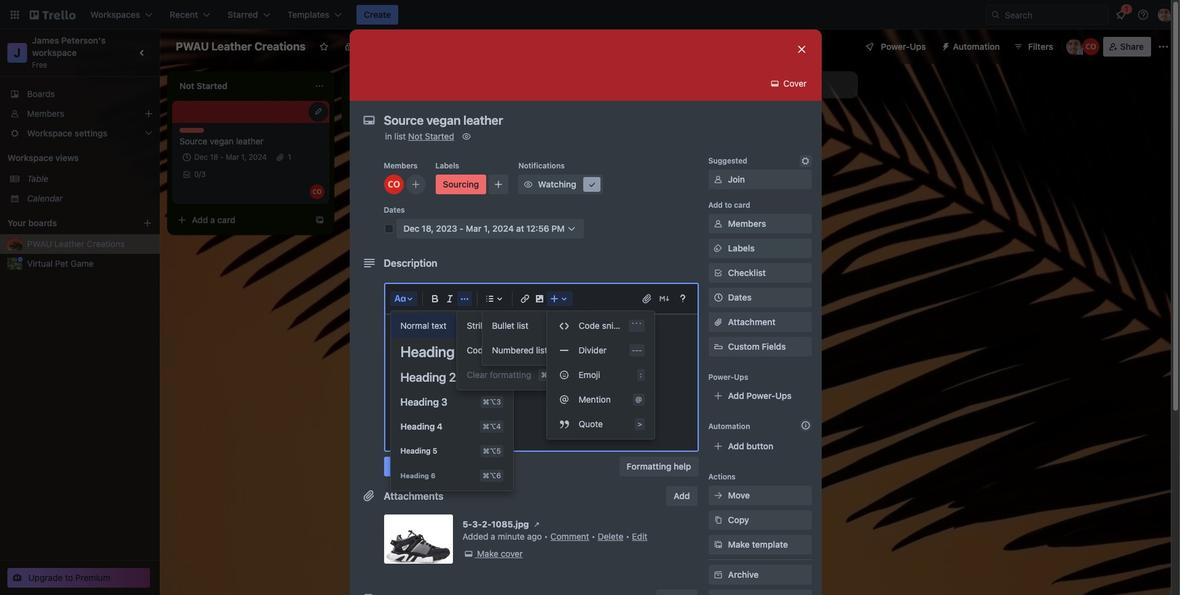 Task type: vqa. For each thing, say whether or not it's contained in the screenshot.
is
no



Task type: locate. For each thing, give the bounding box(es) containing it.
card for create from template… icon
[[392, 111, 410, 122]]

0 vertical spatial leather
[[212, 40, 252, 53]]

sm image for copy
[[713, 514, 725, 527]]

cancel button
[[422, 457, 465, 477]]

1 horizontal spatial ups
[[776, 391, 792, 401]]

heading left 4
[[401, 421, 435, 432]]

virtual pet game
[[27, 258, 94, 269]]

james
[[32, 35, 59, 46]]

automation down search icon
[[954, 41, 1001, 52]]

dates up mark due date as complete checkbox
[[384, 205, 405, 215]]

heading for heading 2
[[401, 370, 446, 384]]

archive link
[[709, 565, 812, 585]]

1 heading from the top
[[401, 343, 455, 360]]

join
[[729, 174, 746, 185]]

color: bold red, title: "sourcing" element
[[180, 128, 211, 137], [436, 175, 487, 194]]

search image
[[992, 10, 1001, 20]]

0 horizontal spatial dec
[[194, 153, 208, 162]]

2 horizontal spatial ups
[[911, 41, 927, 52]]

0 vertical spatial add a card
[[367, 111, 410, 122]]

1 horizontal spatial add a card
[[367, 111, 410, 122]]

0 horizontal spatial dates
[[384, 205, 405, 215]]

sm image
[[713, 173, 725, 186], [586, 178, 599, 191], [713, 218, 725, 230], [713, 242, 725, 255], [713, 267, 725, 279], [713, 490, 725, 502], [713, 514, 725, 527], [713, 539, 725, 551], [713, 569, 725, 581]]

quote
[[579, 419, 603, 429]]

1 vertical spatial add a card button
[[172, 210, 310, 230]]

1 vertical spatial power-ups
[[709, 373, 749, 382]]

0 vertical spatial pwau
[[176, 40, 209, 53]]

@
[[636, 396, 642, 403]]

make for make cover
[[477, 549, 499, 559]]

a
[[385, 111, 390, 122], [210, 215, 215, 225], [491, 531, 496, 542]]

1 vertical spatial creations
[[87, 239, 125, 249]]

1 horizontal spatial 1,
[[484, 223, 491, 234]]

creations left star or unstar board icon
[[255, 40, 306, 53]]

dec
[[194, 153, 208, 162], [404, 223, 420, 234]]

0 / 3
[[194, 170, 206, 179]]

0 horizontal spatial labels
[[436, 161, 460, 170]]

1 inside group
[[458, 343, 465, 360]]

sm image up join link
[[800, 155, 812, 167]]

0 horizontal spatial leather
[[236, 136, 264, 146]]

0 horizontal spatial pwau
[[27, 239, 52, 249]]

0 horizontal spatial leather
[[54, 239, 84, 249]]

1 notification image
[[1115, 7, 1129, 22]]

sm image inside move link
[[713, 490, 725, 502]]

make template
[[729, 539, 789, 550]]

1 horizontal spatial vegan
[[462, 328, 486, 338]]

heading for heading 5
[[401, 447, 431, 456]]

sm image inside make template link
[[713, 539, 725, 551]]

1 horizontal spatial 3
[[442, 397, 448, 408]]

vegan inside main content area, start typing to enter text. text field
[[462, 328, 486, 338]]

2 vertical spatial a
[[491, 531, 496, 542]]

sm image for checklist
[[713, 267, 725, 279]]

creations up "virtual pet game" link
[[87, 239, 125, 249]]

0 vertical spatial power-ups
[[882, 41, 927, 52]]

1 vertical spatial labels
[[729, 243, 755, 253]]

1 horizontal spatial add a card button
[[347, 107, 485, 127]]

0 vertical spatial power-
[[882, 41, 911, 52]]

james peterson's workspace free
[[32, 35, 108, 70]]

add a card for create from template… image add a card button
[[192, 215, 236, 225]]

⌘⌥4
[[483, 423, 501, 431]]

0 vertical spatial ups
[[911, 41, 927, 52]]

mar right 18
[[226, 153, 239, 162]]

suggested
[[709, 156, 748, 165]]

1 vertical spatial 1,
[[484, 223, 491, 234]]

ups down fields
[[776, 391, 792, 401]]

emoji
[[579, 370, 601, 380]]

⌘⌥3
[[483, 398, 501, 406]]

1 horizontal spatial leather
[[212, 40, 252, 53]]

clear
[[467, 370, 488, 380]]

1 vertical spatial leather
[[488, 328, 515, 338]]

to
[[725, 201, 733, 210], [434, 328, 442, 338], [517, 328, 525, 338], [65, 573, 73, 583]]

snippet
[[603, 320, 632, 331]]

3 right '0' on the left top of the page
[[201, 170, 206, 179]]

mar right 2023
[[466, 223, 482, 234]]

list left the ⌘⇧s
[[517, 320, 529, 331]]

sourcing source vegan leather
[[180, 128, 264, 146]]

0 horizontal spatial 2024
[[249, 153, 267, 162]]

make down copy
[[729, 539, 750, 550]]

vegan inside sourcing source vegan leather
[[210, 136, 234, 146]]

1 vertical spatial vegan
[[462, 328, 486, 338]]

clear formatting
[[467, 370, 532, 380]]

in list not started
[[385, 131, 455, 141]]

james peterson (jamespeterson93) image
[[1067, 38, 1084, 55]]

3
[[201, 170, 206, 179], [442, 397, 448, 408]]

1085.jpg
[[492, 519, 529, 530]]

1 horizontal spatial power-ups
[[882, 41, 927, 52]]

add power-ups link
[[709, 386, 812, 406]]

sourcing up 18
[[180, 128, 211, 137]]

5 heading from the top
[[401, 447, 431, 456]]

0 horizontal spatial color: bold red, title: "sourcing" element
[[180, 128, 211, 137]]

save
[[392, 461, 411, 472]]

dec left 18
[[194, 153, 208, 162]]

1 horizontal spatial sourcing
[[443, 179, 479, 189]]

1 horizontal spatial a
[[385, 111, 390, 122]]

1 vertical spatial ups
[[735, 373, 749, 382]]

1 down the source vegan leather link
[[288, 153, 291, 162]]

custom fields button
[[709, 341, 812, 353]]

archive
[[729, 570, 759, 580]]

0 horizontal spatial vegan
[[210, 136, 234, 146]]

ups inside add power-ups link
[[776, 391, 792, 401]]

free
[[32, 60, 47, 70]]

added a minute ago
[[463, 531, 542, 542]]

the
[[559, 328, 571, 338]]

1 horizontal spatial power-
[[747, 391, 776, 401]]

automation up the add button
[[709, 422, 751, 431]]

0 vertical spatial add a card button
[[347, 107, 485, 127]]

code down we need to find vegan leather to expand the line
[[467, 345, 488, 356]]

list left cover
[[766, 79, 778, 90]]

sm image for archive
[[713, 569, 725, 581]]

add a card down /
[[192, 215, 236, 225]]

0 horizontal spatial make
[[477, 549, 499, 559]]

members down the add to card
[[729, 218, 767, 229]]

0 horizontal spatial code
[[467, 345, 488, 356]]

code
[[579, 320, 600, 331], [467, 345, 488, 356]]

dec inside checkbox
[[194, 153, 208, 162]]

christina overa (christinaovera) image left add members to card "icon" on the left of page
[[384, 175, 404, 194]]

2024
[[249, 153, 267, 162], [493, 223, 514, 234]]

calendar
[[27, 193, 63, 204]]

1, left at
[[484, 223, 491, 234]]

leather
[[212, 40, 252, 53], [54, 239, 84, 249]]

sm image inside archive link
[[713, 569, 725, 581]]

members link up the labels link
[[709, 214, 812, 234]]

add another list
[[714, 79, 778, 90]]

1 vertical spatial leather
[[54, 239, 84, 249]]

3 heading from the top
[[401, 397, 439, 408]]

1 horizontal spatial automation
[[954, 41, 1001, 52]]

menu containing code snippet
[[547, 314, 655, 437]]

1 horizontal spatial dates
[[729, 292, 752, 303]]

to up numbered list
[[517, 328, 525, 338]]

menu inside editor toolbar toolbar
[[547, 314, 655, 437]]

add down help
[[674, 491, 690, 501]]

ago
[[527, 531, 542, 542]]

0 horizontal spatial pwau leather creations
[[27, 239, 125, 249]]

1 vertical spatial power-
[[709, 373, 735, 382]]

3-
[[473, 519, 482, 530]]

1 vertical spatial card
[[735, 201, 751, 210]]

1 horizontal spatial 2024
[[493, 223, 514, 234]]

not started link
[[409, 131, 455, 141]]

sm image right another
[[769, 78, 782, 90]]

0 vertical spatial mar
[[226, 153, 239, 162]]

ups up add power-ups
[[735, 373, 749, 382]]

heading
[[401, 343, 455, 360], [401, 370, 446, 384], [401, 397, 439, 408], [401, 421, 435, 432], [401, 447, 431, 456], [401, 472, 429, 480]]

sourcing for sourcing source vegan leather
[[180, 128, 211, 137]]

1 horizontal spatial card
[[392, 111, 410, 122]]

automation inside "button"
[[954, 41, 1001, 52]]

heading up heading 3
[[401, 370, 446, 384]]

star or unstar board image
[[319, 42, 329, 52]]

sm image inside the labels link
[[713, 242, 725, 255]]

dates button
[[709, 288, 812, 308]]

make down added
[[477, 549, 499, 559]]

2 vertical spatial power-
[[747, 391, 776, 401]]

checklist link
[[709, 263, 812, 283]]

1 vertical spatial 1
[[458, 343, 465, 360]]

heading 1 group
[[391, 314, 514, 488]]

0 vertical spatial members link
[[0, 104, 160, 124]]

sm image inside copy link
[[713, 514, 725, 527]]

sm image for labels
[[713, 242, 725, 255]]

0 vertical spatial a
[[385, 111, 390, 122]]

1 vertical spatial 2024
[[493, 223, 514, 234]]

1 horizontal spatial pwau
[[176, 40, 209, 53]]

sm image inside 'watching' button
[[522, 178, 535, 191]]

0 vertical spatial dec
[[194, 153, 208, 162]]

0 horizontal spatial members link
[[0, 104, 160, 124]]

0 horizontal spatial add a card
[[192, 215, 236, 225]]

code right ⌘⇧8
[[579, 320, 600, 331]]

your boards with 2 items element
[[7, 216, 124, 231]]

primary element
[[0, 0, 1181, 30]]

- inside 'button'
[[460, 223, 464, 234]]

1 down find
[[458, 343, 465, 360]]

Dec 18 - Mar 1, 2024 checkbox
[[180, 150, 271, 165]]

bold ⌘b image
[[428, 292, 443, 306]]

2 horizontal spatial power-
[[882, 41, 911, 52]]

more formatting image
[[457, 292, 472, 306]]

a for create from template… icon
[[385, 111, 390, 122]]

christina overa (christinaovera) image up create from template… image
[[310, 185, 325, 199]]

labels up checklist
[[729, 243, 755, 253]]

color: bold red, title: "sourcing" element right add members to card "icon" on the left of page
[[436, 175, 487, 194]]

sm image
[[937, 37, 954, 54], [769, 78, 782, 90], [461, 130, 473, 143], [800, 155, 812, 167], [522, 178, 535, 191], [531, 519, 543, 531], [463, 548, 475, 560]]

creations
[[255, 40, 306, 53], [87, 239, 125, 249]]

2 heading from the top
[[401, 370, 446, 384]]

1 vertical spatial color: bold red, title: "sourcing" element
[[436, 175, 487, 194]]

2 group from the left
[[483, 314, 590, 363]]

code for code
[[467, 345, 488, 356]]

mar
[[226, 153, 239, 162], [466, 223, 482, 234]]

2 vertical spatial card
[[217, 215, 236, 225]]

formatting
[[627, 461, 672, 472]]

1 vertical spatial mar
[[466, 223, 482, 234]]

make
[[729, 539, 750, 550], [477, 549, 499, 559]]

list for numbered list
[[536, 345, 548, 356]]

```
[[632, 322, 642, 330]]

cancel
[[430, 461, 457, 472]]

automation
[[954, 41, 1001, 52], [709, 422, 751, 431]]

dec inside 'button'
[[404, 223, 420, 234]]

3 up 4
[[442, 397, 448, 408]]

add
[[714, 79, 730, 90], [367, 111, 383, 122], [709, 201, 723, 210], [192, 215, 208, 225], [729, 391, 745, 401], [729, 441, 745, 451], [674, 491, 690, 501]]

virtual
[[27, 258, 53, 269]]

heading 3
[[401, 397, 448, 408]]

group containing strikethrough
[[457, 314, 563, 388]]

christina overa (christinaovera) image
[[1083, 38, 1100, 55]]

2024 left at
[[493, 223, 514, 234]]

0 vertical spatial labels
[[436, 161, 460, 170]]

dates down checklist
[[729, 292, 752, 303]]

1 vertical spatial automation
[[709, 422, 751, 431]]

2024 down the source vegan leather link
[[249, 153, 267, 162]]

sm image down added
[[463, 548, 475, 560]]

list
[[766, 79, 778, 90], [395, 131, 406, 141], [517, 320, 529, 331], [536, 345, 548, 356]]

list down expand
[[536, 345, 548, 356]]

open help dialog image
[[676, 292, 690, 306]]

create button
[[357, 5, 399, 25]]

1 vertical spatial 3
[[442, 397, 448, 408]]

1 group from the left
[[457, 314, 563, 388]]

to right upgrade
[[65, 573, 73, 583]]

1 horizontal spatial members
[[384, 161, 418, 170]]

sourcing inside sourcing source vegan leather
[[180, 128, 211, 137]]

1 horizontal spatial labels
[[729, 243, 755, 253]]

copy link
[[709, 511, 812, 530]]

add another list button
[[691, 71, 859, 98]]

5-
[[463, 519, 473, 530]]

0 horizontal spatial sourcing
[[180, 128, 211, 137]]

leather inside main content area, start typing to enter text. text field
[[488, 328, 515, 338]]

minute
[[498, 531, 525, 542]]

heading left 6
[[401, 472, 429, 480]]

1 horizontal spatial code
[[579, 320, 600, 331]]

labels down 'started'
[[436, 161, 460, 170]]

6 heading from the top
[[401, 472, 429, 480]]

formatting help link
[[620, 457, 699, 477]]

members link down boards
[[0, 104, 160, 124]]

edit card image
[[314, 106, 324, 116]]

heading for heading 3
[[401, 397, 439, 408]]

add a card up in
[[367, 111, 410, 122]]

members
[[27, 108, 64, 119], [384, 161, 418, 170], [729, 218, 767, 229]]

james peterson's workspace link
[[32, 35, 108, 58]]

text styles image
[[393, 292, 407, 306]]

to inside upgrade to premium link
[[65, 573, 73, 583]]

sm image down notifications
[[522, 178, 535, 191]]

1 horizontal spatial leather
[[488, 328, 515, 338]]

0 horizontal spatial power-
[[709, 373, 735, 382]]

members down boards
[[27, 108, 64, 119]]

j
[[14, 46, 21, 60]]

notifications
[[519, 161, 565, 170]]

create from template… image
[[315, 215, 325, 225]]

edit link
[[633, 531, 648, 542]]

heading up heading 4
[[401, 397, 439, 408]]

sourcing right add members to card "icon" on the left of page
[[443, 179, 479, 189]]

link image
[[518, 292, 532, 306]]

heading left 5
[[401, 447, 431, 456]]

heading for heading 1
[[401, 343, 455, 360]]

show menu image
[[1158, 41, 1171, 53]]

⌘⌥1
[[484, 348, 501, 356]]

4 heading from the top
[[401, 421, 435, 432]]

to down join
[[725, 201, 733, 210]]

open information menu image
[[1138, 9, 1150, 21]]

sm image right 'started'
[[461, 130, 473, 143]]

1, down the source vegan leather link
[[241, 153, 247, 162]]

vegan
[[210, 136, 234, 146], [462, 328, 486, 338]]

0 vertical spatial 2024
[[249, 153, 267, 162]]

None text field
[[378, 109, 784, 132]]

1 vertical spatial a
[[210, 215, 215, 225]]

2 vertical spatial ups
[[776, 391, 792, 401]]

add a card button down /
[[172, 210, 310, 230]]

menu
[[547, 314, 655, 437]]

1,
[[241, 153, 247, 162], [484, 223, 491, 234]]

custom
[[729, 341, 760, 352]]

0 horizontal spatial a
[[210, 215, 215, 225]]

sm image inside join link
[[713, 173, 725, 186]]

filters
[[1029, 41, 1054, 52]]

ups left automation "button" in the right of the page
[[911, 41, 927, 52]]

add a card button
[[347, 107, 485, 127], [172, 210, 310, 230]]

vegan right find
[[462, 328, 486, 338]]

2 horizontal spatial card
[[735, 201, 751, 210]]

Search field
[[1001, 6, 1109, 24]]

members up add members to card "icon" on the left of page
[[384, 161, 418, 170]]

0 vertical spatial card
[[392, 111, 410, 122]]

1 horizontal spatial mar
[[466, 223, 482, 234]]

heading down need
[[401, 343, 455, 360]]

1, inside 'button'
[[484, 223, 491, 234]]

calendar link
[[27, 193, 153, 205]]

Mark due date as complete checkbox
[[384, 224, 394, 234]]

at
[[516, 223, 524, 234]]

ups
[[911, 41, 927, 52], [735, 373, 749, 382], [776, 391, 792, 401]]

1 vertical spatial pwau leather creations
[[27, 239, 125, 249]]

private image
[[344, 42, 354, 52]]

heading 2
[[401, 370, 456, 384]]

christina overa (christinaovera) image
[[384, 175, 404, 194], [310, 185, 325, 199]]

1, inside checkbox
[[241, 153, 247, 162]]

list right in
[[395, 131, 406, 141]]

Main content area, start typing to enter text. text field
[[398, 326, 686, 363]]

sm image inside members link
[[713, 218, 725, 230]]

1 vertical spatial dates
[[729, 292, 752, 303]]

sm image inside checklist link
[[713, 267, 725, 279]]

group
[[457, 314, 563, 388], [483, 314, 590, 363]]

power-
[[882, 41, 911, 52], [709, 373, 735, 382], [747, 391, 776, 401]]

add left another
[[714, 79, 730, 90]]

mar inside 'dec 18, 2023 - mar 1, 2024 at 12:56 pm' 'button'
[[466, 223, 482, 234]]

dec left 18,
[[404, 223, 420, 234]]

sm image right 'power-ups' button
[[937, 37, 954, 54]]

0 horizontal spatial card
[[217, 215, 236, 225]]

⌘\
[[542, 371, 550, 379]]

0 horizontal spatial 1,
[[241, 153, 247, 162]]

vegan up dec 18 - mar 1, 2024 checkbox
[[210, 136, 234, 146]]

color: bold red, title: "sourcing" element up 18
[[180, 128, 211, 137]]

1 horizontal spatial dec
[[404, 223, 420, 234]]

1 vertical spatial add a card
[[192, 215, 236, 225]]

1
[[288, 153, 291, 162], [458, 343, 465, 360]]

0 horizontal spatial mar
[[226, 153, 239, 162]]

add a card button up the 'not' at left top
[[347, 107, 485, 127]]

1 horizontal spatial creations
[[255, 40, 306, 53]]

⌘⇧7
[[560, 346, 578, 354]]

0 horizontal spatial members
[[27, 108, 64, 119]]

watching
[[538, 179, 577, 189]]

0 vertical spatial code
[[579, 320, 600, 331]]



Task type: describe. For each thing, give the bounding box(es) containing it.
game
[[71, 258, 94, 269]]

card for create from template… image
[[217, 215, 236, 225]]

pet
[[55, 258, 68, 269]]

sm image for join
[[713, 173, 725, 186]]

pwau leather creations inside pwau leather creations text box
[[176, 40, 306, 53]]

0 vertical spatial color: bold red, title: "sourcing" element
[[180, 128, 211, 137]]

dates inside button
[[729, 292, 752, 303]]

make template link
[[709, 535, 812, 555]]

2 horizontal spatial members
[[729, 218, 767, 229]]

mar inside dec 18 - mar 1, 2024 checkbox
[[226, 153, 239, 162]]

quote image
[[557, 417, 572, 432]]

line
[[574, 328, 587, 338]]

divider image
[[557, 343, 572, 358]]

- inside checkbox
[[220, 153, 224, 162]]

1 vertical spatial members
[[384, 161, 418, 170]]

attachment
[[729, 317, 776, 327]]

comment link
[[551, 531, 590, 542]]

cover link
[[766, 74, 815, 93]]

source vegan leather link
[[180, 135, 322, 148]]

add members to card image
[[411, 178, 421, 191]]

boards link
[[0, 84, 160, 104]]

⌘⌥6
[[483, 472, 501, 480]]

create from template… image
[[490, 112, 499, 122]]

0 vertical spatial members
[[27, 108, 64, 119]]

to left find
[[434, 328, 442, 338]]

help
[[674, 461, 692, 472]]

sm image inside automation "button"
[[937, 37, 954, 54]]

upgrade to premium link
[[7, 568, 150, 588]]

pwau leather creations inside pwau leather creations link
[[27, 239, 125, 249]]

0 horizontal spatial ups
[[735, 373, 749, 382]]

0
[[194, 170, 199, 179]]

move link
[[709, 486, 812, 506]]

add button button
[[709, 437, 812, 456]]

0 vertical spatial 3
[[201, 170, 206, 179]]

add down 0 / 3
[[192, 215, 208, 225]]

add button
[[729, 441, 774, 451]]

sm image inside 'watching' button
[[586, 178, 599, 191]]

code snippet image
[[557, 319, 572, 333]]

heading 4
[[401, 421, 443, 432]]

group containing bullet list
[[483, 314, 590, 363]]

add down custom
[[729, 391, 745, 401]]

watching button
[[519, 175, 604, 194]]

leather inside text box
[[212, 40, 252, 53]]

heading 1
[[401, 343, 465, 360]]

join link
[[709, 170, 812, 189]]

heading for heading 6
[[401, 472, 429, 480]]

add board image
[[143, 218, 153, 228]]

1 horizontal spatial color: bold red, title: "sourcing" element
[[436, 175, 487, 194]]

ups inside 'power-ups' button
[[911, 41, 927, 52]]

sourcing for sourcing
[[443, 179, 479, 189]]

virtual pet game link
[[27, 258, 153, 270]]

emoji image
[[557, 368, 572, 383]]

james peterson (jamespeterson93) image
[[1159, 7, 1174, 22]]

normal
[[401, 320, 429, 331]]

1 horizontal spatial members link
[[709, 214, 812, 234]]

add left button
[[729, 441, 745, 451]]

add a card for add a card button associated with create from template… icon
[[367, 111, 410, 122]]

heading 6
[[401, 472, 436, 480]]

view markdown image
[[658, 293, 671, 305]]

add button
[[667, 487, 698, 506]]

5-3-2-1085.jpg
[[463, 519, 529, 530]]

template
[[753, 539, 789, 550]]

create
[[364, 9, 391, 20]]

2023
[[436, 223, 458, 234]]

4
[[437, 421, 443, 432]]

2024 inside 'button'
[[493, 223, 514, 234]]

⌘⌥2
[[483, 373, 501, 381]]

cover
[[782, 78, 807, 89]]

0 horizontal spatial power-ups
[[709, 373, 749, 382]]

add down suggested
[[709, 201, 723, 210]]

image image
[[532, 292, 547, 306]]

add a card button for create from template… icon
[[347, 107, 485, 127]]

sm image for make template
[[713, 539, 725, 551]]

power-ups button
[[857, 37, 934, 57]]

another
[[732, 79, 764, 90]]

pwau inside text box
[[176, 40, 209, 53]]

0 horizontal spatial creations
[[87, 239, 125, 249]]

views
[[55, 153, 79, 163]]

bullet list
[[492, 320, 529, 331]]

2 horizontal spatial a
[[491, 531, 496, 542]]

add to card
[[709, 201, 751, 210]]

2
[[449, 370, 456, 384]]

dec for dec 18 - mar 1, 2024
[[194, 153, 208, 162]]

code for code snippet ```
[[579, 320, 600, 331]]

0 horizontal spatial 1
[[288, 153, 291, 162]]

pwau leather creations link
[[27, 238, 153, 250]]

make cover link
[[463, 548, 523, 560]]

dec 18, 2023 - mar 1, 2024 at 12:56 pm button
[[396, 219, 585, 239]]

dec for dec 18, 2023 - mar 1, 2024 at 12:56 pm
[[404, 223, 420, 234]]

power-ups inside button
[[882, 41, 927, 52]]

need
[[412, 328, 432, 338]]

Board name text field
[[170, 37, 312, 57]]

workspace
[[32, 47, 77, 58]]

expand
[[528, 328, 556, 338]]

table link
[[27, 173, 153, 185]]

:
[[640, 371, 642, 379]]

12:56
[[527, 223, 550, 234]]

sm image for members
[[713, 218, 725, 230]]

workspace
[[7, 153, 53, 163]]

list inside button
[[766, 79, 778, 90]]

source
[[180, 136, 208, 146]]

sm image for move
[[713, 490, 725, 502]]

lists image
[[483, 292, 497, 306]]

mention image
[[557, 392, 572, 407]]

boards
[[27, 89, 55, 99]]

delete
[[598, 531, 624, 542]]

⌘⇧s
[[532, 322, 550, 330]]

0 horizontal spatial christina overa (christinaovera) image
[[310, 185, 325, 199]]

make cover
[[477, 549, 523, 559]]

0 vertical spatial dates
[[384, 205, 405, 215]]

text
[[432, 320, 447, 331]]

18,
[[422, 223, 434, 234]]

add right edit card image
[[367, 111, 383, 122]]

1 horizontal spatial christina overa (christinaovera) image
[[384, 175, 404, 194]]

attachments
[[384, 491, 444, 502]]

checklist
[[729, 268, 766, 278]]

table
[[27, 173, 48, 184]]

leather inside sourcing source vegan leather
[[236, 136, 264, 146]]

peterson's
[[61, 35, 106, 46]]

2024 inside checkbox
[[249, 153, 267, 162]]

editor toolbar toolbar
[[390, 289, 693, 491]]

heading for heading 4
[[401, 421, 435, 432]]

numbered
[[492, 345, 534, 356]]

sm image up ago at the bottom left
[[531, 519, 543, 531]]

>
[[638, 420, 642, 428]]

a for create from template… image
[[210, 215, 215, 225]]

make for make template
[[729, 539, 750, 550]]

attach and insert link image
[[641, 293, 654, 305]]

actions
[[709, 472, 736, 482]]

⌘⌥5
[[483, 447, 501, 455]]

list for bullet list
[[517, 320, 529, 331]]

labels link
[[709, 239, 812, 258]]

/
[[199, 170, 201, 179]]

edit
[[633, 531, 648, 542]]

⌘⇧8
[[560, 322, 578, 330]]

strikethrough
[[467, 320, 521, 331]]

heading 5
[[401, 447, 438, 456]]

dec 18 - mar 1, 2024
[[194, 153, 267, 162]]

share
[[1121, 41, 1145, 52]]

1 vertical spatial pwau
[[27, 239, 52, 249]]

upgrade
[[28, 573, 63, 583]]

in
[[385, 131, 392, 141]]

0 horizontal spatial automation
[[709, 422, 751, 431]]

power- inside button
[[882, 41, 911, 52]]

creations inside text box
[[255, 40, 306, 53]]

we
[[398, 328, 410, 338]]

share button
[[1104, 37, 1152, 57]]

2-
[[482, 519, 492, 530]]

sm image inside cover link
[[769, 78, 782, 90]]

italic ⌘i image
[[443, 292, 457, 306]]

3 inside "heading 1" group
[[442, 397, 448, 408]]

formatting
[[490, 370, 532, 380]]

upgrade to premium
[[28, 573, 110, 583]]

list for in list not started
[[395, 131, 406, 141]]

add a card button for create from template… image
[[172, 210, 310, 230]]



